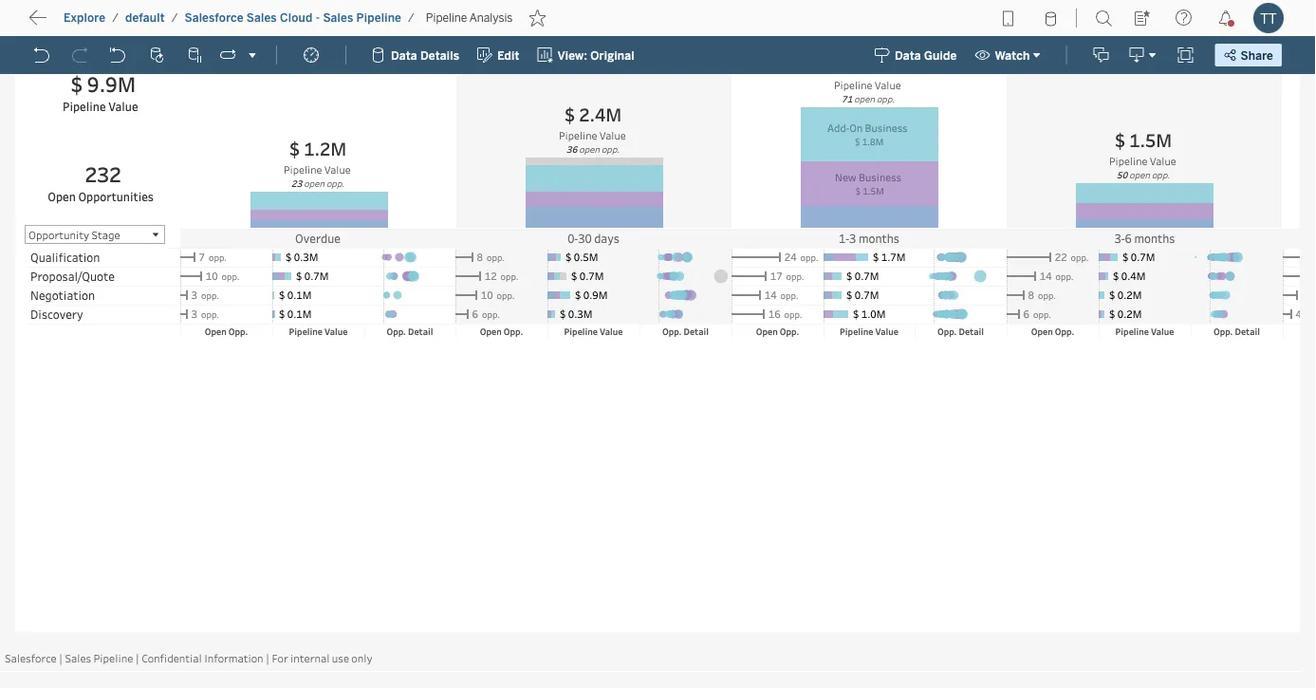 Task type: describe. For each thing, give the bounding box(es) containing it.
analysis
[[470, 11, 513, 25]]

content
[[104, 15, 163, 33]]

1 sales from the left
[[247, 11, 277, 25]]

skip
[[49, 15, 82, 33]]

explore
[[64, 11, 106, 25]]

-
[[316, 11, 320, 25]]

3 / from the left
[[408, 11, 415, 25]]

1 / from the left
[[112, 11, 119, 25]]

to
[[85, 15, 100, 33]]

default link
[[124, 10, 166, 26]]



Task type: vqa. For each thing, say whether or not it's contained in the screenshot.
Site Status
no



Task type: locate. For each thing, give the bounding box(es) containing it.
sales left the cloud
[[247, 11, 277, 25]]

pipeline left analysis
[[426, 11, 467, 25]]

0 horizontal spatial sales
[[247, 11, 277, 25]]

pipeline right -
[[356, 11, 402, 25]]

explore link
[[63, 10, 106, 26]]

1 horizontal spatial /
[[172, 11, 178, 25]]

skip to content
[[49, 15, 163, 33]]

pipeline analysis
[[426, 11, 513, 25]]

1 horizontal spatial pipeline
[[426, 11, 467, 25]]

salesforce
[[185, 11, 244, 25]]

pipeline
[[356, 11, 402, 25], [426, 11, 467, 25]]

2 horizontal spatial /
[[408, 11, 415, 25]]

2 / from the left
[[172, 11, 178, 25]]

1 pipeline from the left
[[356, 11, 402, 25]]

0 horizontal spatial /
[[112, 11, 119, 25]]

/ left 'pipeline analysis' element
[[408, 11, 415, 25]]

explore / default / salesforce sales cloud - sales pipeline /
[[64, 11, 415, 25]]

default
[[125, 11, 165, 25]]

/ right default 'link'
[[172, 11, 178, 25]]

0 horizontal spatial pipeline
[[356, 11, 402, 25]]

sales right -
[[323, 11, 353, 25]]

2 sales from the left
[[323, 11, 353, 25]]

2 pipeline from the left
[[426, 11, 467, 25]]

1 horizontal spatial sales
[[323, 11, 353, 25]]

cloud
[[280, 11, 313, 25]]

skip to content link
[[46, 11, 193, 36]]

sales
[[247, 11, 277, 25], [323, 11, 353, 25]]

pipeline analysis element
[[420, 11, 519, 25]]

salesforce sales cloud - sales pipeline link
[[184, 10, 402, 26]]

/
[[112, 11, 119, 25], [172, 11, 178, 25], [408, 11, 415, 25]]

/ right to at the left of the page
[[112, 11, 119, 25]]



